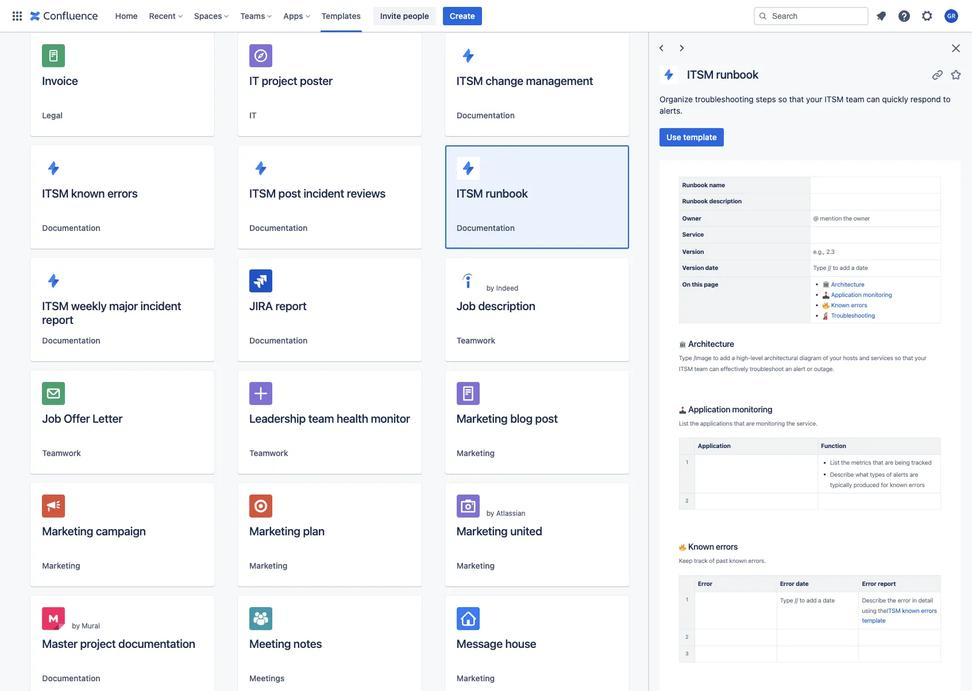 Task type: describe. For each thing, give the bounding box(es) containing it.
message
[[457, 637, 503, 651]]

marketing campaign
[[42, 525, 146, 538]]

apps
[[284, 11, 303, 20]]

documentation button for errors
[[42, 222, 100, 234]]

itsm post incident reviews
[[249, 187, 386, 200]]

people
[[403, 11, 429, 20]]

so
[[779, 94, 787, 104]]

your profile and preferences image
[[945, 9, 959, 23]]

marketing down marketing united
[[457, 561, 495, 571]]

close image
[[949, 41, 963, 55]]

plan
[[303, 525, 325, 538]]

offer
[[64, 412, 90, 425]]

teamwork for job description
[[457, 336, 496, 345]]

management
[[526, 74, 593, 87]]

1 horizontal spatial runbook
[[716, 68, 759, 81]]

documentation
[[118, 637, 195, 651]]

previous template image
[[655, 41, 668, 55]]

marketing left plan
[[249, 525, 301, 538]]

teams
[[240, 11, 265, 20]]

invite people button
[[374, 7, 436, 25]]

star itsm known errors image
[[187, 164, 201, 178]]

create
[[450, 11, 475, 20]]

marketing down the marketing campaign on the left bottom of the page
[[42, 561, 80, 571]]

1 vertical spatial runbook
[[486, 187, 528, 200]]

letter
[[93, 412, 123, 425]]

global element
[[7, 0, 752, 32]]

steps
[[756, 94, 776, 104]]

spaces
[[194, 11, 222, 20]]

leadership
[[249, 412, 306, 425]]

organize troubleshooting steps so that your itsm team can quickly respond to alerts.
[[660, 94, 951, 116]]

meeting
[[249, 637, 291, 651]]

share link image
[[169, 164, 182, 178]]

respond
[[911, 94, 941, 104]]

known
[[71, 187, 105, 200]]

marketing button for marketing united
[[457, 560, 495, 572]]

teams button
[[237, 7, 277, 25]]

invoice
[[42, 74, 78, 87]]

1 horizontal spatial post
[[535, 412, 558, 425]]

marketing left campaign
[[42, 525, 93, 538]]

itsm change management
[[457, 74, 593, 87]]

marketing united
[[457, 525, 542, 538]]

Search field
[[754, 7, 869, 25]]

itsm known errors
[[42, 187, 138, 200]]

banner containing home
[[0, 0, 972, 32]]

star itsm runbook image
[[949, 68, 963, 81]]

documentation for major
[[42, 336, 100, 345]]

jira report
[[249, 299, 307, 313]]

master project documentation
[[42, 637, 195, 651]]

errors
[[107, 187, 138, 200]]

by for marketing
[[487, 509, 494, 518]]

alerts.
[[660, 106, 683, 116]]

marketing plan
[[249, 525, 325, 538]]

house
[[505, 637, 537, 651]]

meetings button
[[249, 673, 285, 685]]

teamwork for job offer letter
[[42, 448, 81, 458]]

itsm inside 'organize troubleshooting steps so that your itsm team can quickly respond to alerts.'
[[825, 94, 844, 104]]

use template button
[[660, 128, 724, 147]]

teamwork button for job offer letter
[[42, 448, 81, 459]]

reviews
[[347, 187, 386, 200]]

documentation for errors
[[42, 223, 100, 233]]

by for master
[[72, 622, 80, 630]]

major
[[109, 299, 138, 313]]

help icon image
[[898, 9, 912, 23]]

itsm weekly major incident report
[[42, 299, 181, 326]]

it for it
[[249, 110, 257, 120]]

templates link
[[318, 7, 364, 25]]

it button
[[249, 110, 257, 121]]

change
[[486, 74, 524, 87]]

project for it
[[262, 74, 297, 87]]

spaces button
[[191, 7, 234, 25]]

recent
[[149, 11, 176, 20]]

1 vertical spatial team
[[308, 412, 334, 425]]

by mural
[[72, 622, 100, 630]]

marketing down by atlassian
[[457, 525, 508, 538]]

templates
[[322, 11, 361, 20]]

united
[[510, 525, 542, 538]]

by for job
[[487, 284, 494, 293]]

can
[[867, 94, 880, 104]]

weekly
[[71, 299, 107, 313]]

marketing down message
[[457, 674, 495, 683]]

your
[[806, 94, 823, 104]]

create link
[[443, 7, 482, 25]]

incident inside 'itsm weekly major incident report'
[[141, 299, 181, 313]]

teamwork button for job description
[[457, 335, 496, 347]]

project for master
[[80, 637, 116, 651]]



Task type: locate. For each thing, give the bounding box(es) containing it.
2 it from the top
[[249, 110, 257, 120]]

documentation button for documentation
[[42, 673, 100, 685]]

jira
[[249, 299, 273, 313]]

0 horizontal spatial teamwork button
[[42, 448, 81, 459]]

marketing down marketing blog post
[[457, 448, 495, 458]]

project down mural
[[80, 637, 116, 651]]

0 vertical spatial project
[[262, 74, 297, 87]]

incident left reviews
[[304, 187, 344, 200]]

template
[[684, 132, 717, 142]]

1 horizontal spatial teamwork button
[[249, 448, 288, 459]]

use
[[667, 132, 681, 142]]

job for job description
[[457, 299, 476, 313]]

0 vertical spatial post
[[278, 187, 301, 200]]

confluence image
[[30, 9, 98, 23], [30, 9, 98, 23]]

1 vertical spatial project
[[80, 637, 116, 651]]

0 vertical spatial runbook
[[716, 68, 759, 81]]

marketing
[[457, 412, 508, 425], [457, 448, 495, 458], [42, 525, 93, 538], [249, 525, 301, 538], [457, 525, 508, 538], [42, 561, 80, 571], [249, 561, 288, 571], [457, 561, 495, 571], [457, 674, 495, 683]]

home
[[115, 11, 138, 20]]

documentation for management
[[457, 110, 515, 120]]

0 horizontal spatial runbook
[[486, 187, 528, 200]]

teamwork button down job description
[[457, 335, 496, 347]]

share link image
[[931, 68, 945, 81], [169, 614, 182, 628]]

1 horizontal spatial share link image
[[931, 68, 945, 81]]

0 horizontal spatial itsm runbook
[[457, 187, 528, 200]]

it for it project poster
[[249, 74, 259, 87]]

by
[[487, 284, 494, 293], [487, 509, 494, 518], [72, 622, 80, 630]]

documentation for documentation
[[42, 674, 100, 683]]

1 horizontal spatial teamwork
[[249, 448, 288, 458]]

marketing button for marketing campaign
[[42, 560, 80, 572]]

0 horizontal spatial incident
[[141, 299, 181, 313]]

by up marketing united
[[487, 509, 494, 518]]

marketing button for marketing blog post
[[457, 448, 495, 459]]

0 horizontal spatial job
[[42, 412, 61, 425]]

report right jira
[[276, 299, 307, 313]]

next template image
[[675, 41, 689, 55]]

share link image left star master project documentation icon
[[169, 614, 182, 628]]

apps button
[[280, 7, 315, 25]]

job left "description"
[[457, 299, 476, 313]]

team left can
[[846, 94, 865, 104]]

1 horizontal spatial team
[[846, 94, 865, 104]]

by left indeed
[[487, 284, 494, 293]]

0 vertical spatial job
[[457, 299, 476, 313]]

runbook
[[716, 68, 759, 81], [486, 187, 528, 200]]

teamwork for leadership team health monitor
[[249, 448, 288, 458]]

marketing blog post
[[457, 412, 558, 425]]

report
[[276, 299, 307, 313], [42, 313, 73, 326]]

0 horizontal spatial report
[[42, 313, 73, 326]]

2 vertical spatial by
[[72, 622, 80, 630]]

0 vertical spatial team
[[846, 94, 865, 104]]

documentation button
[[457, 110, 515, 121], [42, 222, 100, 234], [249, 222, 308, 234], [457, 222, 515, 234], [42, 335, 100, 347], [249, 335, 308, 347], [42, 673, 100, 685]]

documentation button for management
[[457, 110, 515, 121]]

meeting notes
[[249, 637, 322, 651]]

0 horizontal spatial teamwork
[[42, 448, 81, 458]]

settings icon image
[[921, 9, 935, 23]]

search image
[[759, 11, 768, 20]]

teamwork button for leadership team health monitor
[[249, 448, 288, 459]]

1 horizontal spatial incident
[[304, 187, 344, 200]]

0 vertical spatial incident
[[304, 187, 344, 200]]

job for job offer letter
[[42, 412, 61, 425]]

project left poster
[[262, 74, 297, 87]]

invite
[[380, 11, 401, 20]]

marketing button for message house
[[457, 673, 495, 685]]

message house
[[457, 637, 537, 651]]

2 horizontal spatial teamwork button
[[457, 335, 496, 347]]

documentation for incident
[[249, 223, 308, 233]]

0 vertical spatial report
[[276, 299, 307, 313]]

star master project documentation image
[[187, 614, 201, 628]]

1 vertical spatial share link image
[[169, 614, 182, 628]]

meetings
[[249, 674, 285, 683]]

documentation
[[457, 110, 515, 120], [42, 223, 100, 233], [249, 223, 308, 233], [457, 223, 515, 233], [42, 336, 100, 345], [249, 336, 308, 345], [42, 674, 100, 683]]

quickly
[[882, 94, 909, 104]]

by left mural
[[72, 622, 80, 630]]

post
[[278, 187, 301, 200], [535, 412, 558, 425]]

it
[[249, 74, 259, 87], [249, 110, 257, 120]]

notification icon image
[[875, 9, 889, 23]]

1 horizontal spatial project
[[262, 74, 297, 87]]

marketing button down message
[[457, 673, 495, 685]]

indeed
[[496, 284, 519, 293]]

master
[[42, 637, 78, 651]]

marketing button down marketing blog post
[[457, 448, 495, 459]]

documentation button for incident
[[249, 222, 308, 234]]

job offer letter
[[42, 412, 123, 425]]

0 vertical spatial by
[[487, 284, 494, 293]]

use template
[[667, 132, 717, 142]]

appswitcher icon image
[[10, 9, 24, 23]]

incident right major
[[141, 299, 181, 313]]

documentation button for major
[[42, 335, 100, 347]]

description
[[478, 299, 536, 313]]

blog
[[510, 412, 533, 425]]

legal
[[42, 110, 63, 120]]

teamwork
[[457, 336, 496, 345], [42, 448, 81, 458], [249, 448, 288, 458]]

campaign
[[96, 525, 146, 538]]

marketing left blog
[[457, 412, 508, 425]]

itsm runbook
[[687, 68, 759, 81], [457, 187, 528, 200]]

0 horizontal spatial project
[[80, 637, 116, 651]]

report inside 'itsm weekly major incident report'
[[42, 313, 73, 326]]

troubleshooting
[[695, 94, 754, 104]]

1 it from the top
[[249, 74, 259, 87]]

mural
[[82, 622, 100, 630]]

teamwork down offer
[[42, 448, 81, 458]]

0 vertical spatial share link image
[[931, 68, 945, 81]]

job
[[457, 299, 476, 313], [42, 412, 61, 425]]

that
[[790, 94, 804, 104]]

0 vertical spatial it
[[249, 74, 259, 87]]

report down weekly
[[42, 313, 73, 326]]

teamwork button
[[457, 335, 496, 347], [42, 448, 81, 459], [249, 448, 288, 459]]

0 horizontal spatial post
[[278, 187, 301, 200]]

marketing button for marketing plan
[[249, 560, 288, 572]]

marketing button down the marketing campaign on the left bottom of the page
[[42, 560, 80, 572]]

itsm
[[687, 68, 714, 81], [457, 74, 483, 87], [825, 94, 844, 104], [42, 187, 69, 200], [249, 187, 276, 200], [457, 187, 483, 200], [42, 299, 69, 313]]

0 horizontal spatial share link image
[[169, 614, 182, 628]]

1 vertical spatial job
[[42, 412, 61, 425]]

team inside 'organize troubleshooting steps so that your itsm team can quickly respond to alerts.'
[[846, 94, 865, 104]]

teamwork button down offer
[[42, 448, 81, 459]]

it down it project poster
[[249, 110, 257, 120]]

1 vertical spatial it
[[249, 110, 257, 120]]

banner
[[0, 0, 972, 32]]

teamwork down job description
[[457, 336, 496, 345]]

2 horizontal spatial teamwork
[[457, 336, 496, 345]]

monitor
[[371, 412, 410, 425]]

1 vertical spatial incident
[[141, 299, 181, 313]]

project
[[262, 74, 297, 87], [80, 637, 116, 651]]

1 vertical spatial report
[[42, 313, 73, 326]]

marketing button down marketing united
[[457, 560, 495, 572]]

share link image left "star itsm runbook" 'image'
[[931, 68, 945, 81]]

recent button
[[146, 7, 187, 25]]

legal button
[[42, 110, 63, 121]]

team
[[846, 94, 865, 104], [308, 412, 334, 425]]

marketing down marketing plan
[[249, 561, 288, 571]]

1 horizontal spatial report
[[276, 299, 307, 313]]

0 horizontal spatial team
[[308, 412, 334, 425]]

poster
[[300, 74, 333, 87]]

atlassian
[[496, 509, 526, 518]]

invite people
[[380, 11, 429, 20]]

notes
[[294, 637, 322, 651]]

leadership team health monitor
[[249, 412, 410, 425]]

1 vertical spatial by
[[487, 509, 494, 518]]

home link
[[112, 7, 141, 25]]

by atlassian
[[487, 509, 526, 518]]

to
[[944, 94, 951, 104]]

1 vertical spatial itsm runbook
[[457, 187, 528, 200]]

1 vertical spatial post
[[535, 412, 558, 425]]

0 vertical spatial itsm runbook
[[687, 68, 759, 81]]

it up it 'button'
[[249, 74, 259, 87]]

organize
[[660, 94, 693, 104]]

itsm inside 'itsm weekly major incident report'
[[42, 299, 69, 313]]

incident
[[304, 187, 344, 200], [141, 299, 181, 313]]

1 horizontal spatial job
[[457, 299, 476, 313]]

it project poster
[[249, 74, 333, 87]]

job left offer
[[42, 412, 61, 425]]

health
[[337, 412, 368, 425]]

job description
[[457, 299, 536, 313]]

teamwork down the leadership
[[249, 448, 288, 458]]

marketing button
[[457, 448, 495, 459], [42, 560, 80, 572], [249, 560, 288, 572], [457, 560, 495, 572], [457, 673, 495, 685]]

team left health
[[308, 412, 334, 425]]

by indeed
[[487, 284, 519, 293]]

1 horizontal spatial itsm runbook
[[687, 68, 759, 81]]

teamwork button down the leadership
[[249, 448, 288, 459]]

marketing button down marketing plan
[[249, 560, 288, 572]]



Task type: vqa. For each thing, say whether or not it's contained in the screenshot.
the report
yes



